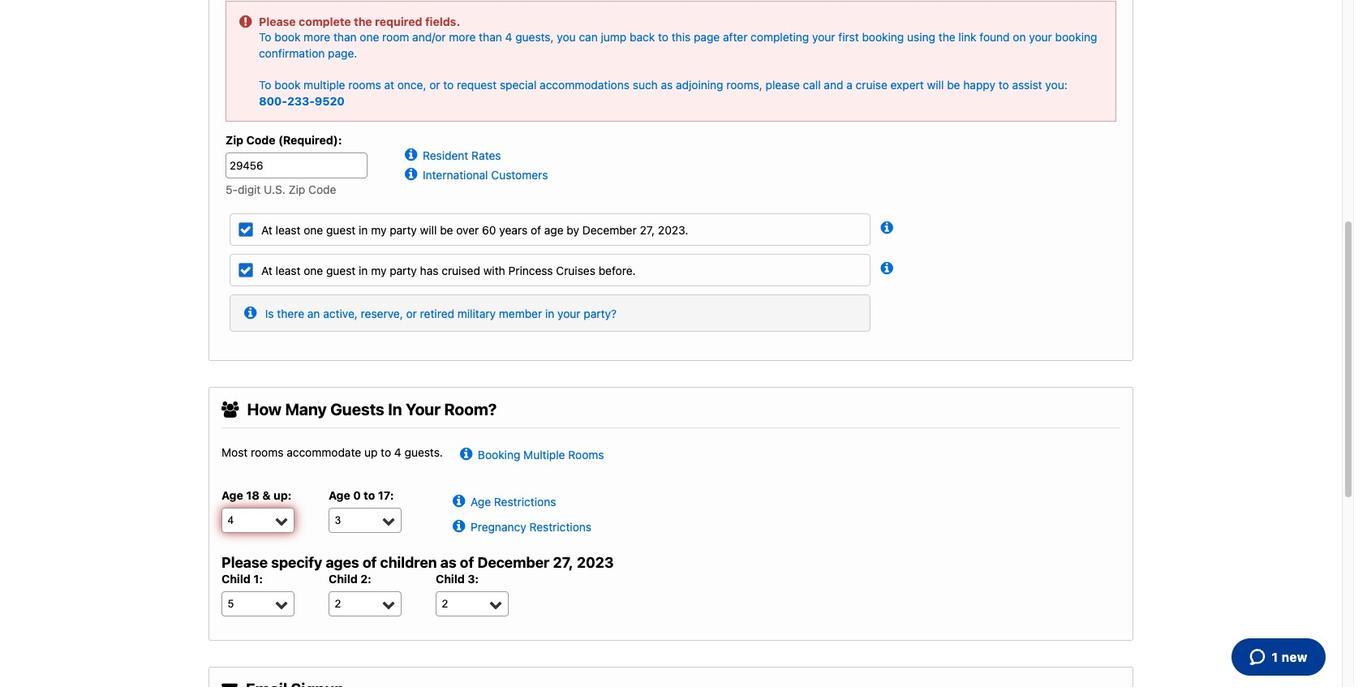 Task type: locate. For each thing, give the bounding box(es) containing it.
info circle image inside international customers "link"
[[405, 165, 423, 181]]

to book multiple rooms at once, or to request special accommodations such as adjoining rooms, please call and a cruise expert will be happy to assist you:
[[259, 78, 1068, 92]]

the
[[354, 14, 372, 28], [939, 30, 956, 44]]

your right on
[[1030, 30, 1053, 44]]

2 vertical spatial in
[[545, 307, 555, 321]]

book up confirmation
[[275, 30, 301, 44]]

2 to from the top
[[259, 78, 272, 92]]

at
[[261, 223, 273, 237], [261, 264, 273, 278]]

2 book from the top
[[275, 78, 301, 92]]

to up 800-
[[259, 78, 272, 92]]

0 vertical spatial the
[[354, 14, 372, 28]]

1 horizontal spatial than
[[479, 30, 502, 44]]

0 vertical spatial 4
[[505, 30, 513, 44]]

least
[[276, 223, 301, 237], [276, 264, 301, 278]]

1 booking from the left
[[862, 30, 904, 44]]

0 vertical spatial least
[[276, 223, 301, 237]]

please
[[766, 78, 800, 92]]

to left request
[[443, 78, 454, 92]]

using
[[908, 30, 936, 44]]

age up the pregnancy
[[471, 495, 491, 509]]

at least one guest in my party has cruised with princess cruises before.
[[261, 264, 636, 278]]

guest for will
[[326, 223, 356, 237]]

pregnancy restrictions link
[[453, 517, 592, 535]]

to right 0
[[364, 489, 375, 502]]

0 horizontal spatial code
[[246, 133, 276, 147]]

1 least from the top
[[276, 223, 301, 237]]

military
[[458, 307, 496, 321]]

27, left 2023
[[553, 554, 574, 571]]

1 vertical spatial party
[[390, 264, 417, 278]]

restrictions up 2023
[[530, 520, 592, 534]]

pregnancy restrictions
[[471, 520, 592, 534]]

special
[[500, 78, 537, 92]]

at up is on the left top of page
[[261, 264, 273, 278]]

code down zip code (required): text box
[[309, 183, 336, 196]]

required
[[375, 14, 423, 28]]

1 child from the left
[[222, 572, 251, 586]]

0 horizontal spatial as
[[441, 554, 457, 571]]

at for at least one guest in my party will be over
[[261, 223, 273, 237]]

0 vertical spatial one
[[360, 30, 379, 44]]

1 vertical spatial the
[[939, 30, 956, 44]]

jump
[[601, 30, 627, 44]]

be
[[947, 78, 961, 92], [440, 223, 453, 237]]

2 vertical spatial one
[[304, 264, 323, 278]]

age left 18
[[222, 489, 243, 502]]

0 horizontal spatial booking
[[862, 30, 904, 44]]

1 horizontal spatial the
[[939, 30, 956, 44]]

1 vertical spatial please
[[222, 554, 268, 571]]

17:
[[378, 489, 394, 502]]

your for first
[[813, 30, 836, 44]]

1 vertical spatial to
[[259, 78, 272, 92]]

2 least from the top
[[276, 264, 301, 278]]

0 vertical spatial to
[[259, 30, 272, 44]]

age for age restrictions
[[471, 495, 491, 509]]

2 horizontal spatial age
[[471, 495, 491, 509]]

info circle image for international customers
[[405, 165, 423, 181]]

than
[[334, 30, 357, 44], [479, 30, 502, 44]]

0 vertical spatial rooms
[[348, 78, 381, 92]]

2 horizontal spatial of
[[531, 223, 541, 237]]

code
[[246, 133, 276, 147], [309, 183, 336, 196]]

rooms right 'most'
[[251, 445, 284, 459]]

0 vertical spatial at
[[261, 223, 273, 237]]

rates
[[472, 149, 501, 163]]

my up at least one guest in my party has cruised with princess cruises before.
[[371, 223, 387, 237]]

one up an
[[304, 264, 323, 278]]

0 horizontal spatial than
[[334, 30, 357, 44]]

rooms
[[348, 78, 381, 92], [251, 445, 284, 459]]

party for has
[[390, 264, 417, 278]]

1 vertical spatial 4
[[394, 445, 402, 459]]

0 vertical spatial book
[[275, 30, 301, 44]]

1 horizontal spatial booking
[[1056, 30, 1098, 44]]

guest down 5-digit u.s. zip code
[[326, 223, 356, 237]]

2 at from the top
[[261, 264, 273, 278]]

at down u.s. at the left top
[[261, 223, 273, 237]]

my up "reserve," on the left top of the page
[[371, 264, 387, 278]]

0 vertical spatial december
[[583, 223, 637, 237]]

the inside guests, you can jump back to this page after completing your first booking using the link found on your booking confirmation page.
[[939, 30, 956, 44]]

member
[[499, 307, 542, 321]]

least up the there on the top
[[276, 264, 301, 278]]

zip up 5-
[[226, 133, 244, 147]]

please up the child 1: at the bottom left of the page
[[222, 554, 268, 571]]

info circle image for resident rates
[[405, 146, 423, 162]]

book
[[275, 30, 301, 44], [275, 78, 301, 92]]

of left age
[[531, 223, 541, 237]]

as right the such
[[661, 78, 673, 92]]

accommodations
[[540, 78, 630, 92]]

one
[[360, 30, 379, 44], [304, 223, 323, 237], [304, 264, 323, 278]]

1 vertical spatial guest
[[326, 264, 356, 278]]

child left 3:
[[436, 572, 465, 586]]

age left 0
[[329, 489, 351, 502]]

to up confirmation
[[259, 30, 272, 44]]

child left 1:
[[222, 572, 251, 586]]

party up at least one guest in my party has cruised with princess cruises before.
[[390, 223, 417, 237]]

1 horizontal spatial be
[[947, 78, 961, 92]]

booking right first
[[862, 30, 904, 44]]

will right the expert
[[927, 78, 944, 92]]

0 vertical spatial will
[[927, 78, 944, 92]]

1 at from the top
[[261, 223, 273, 237]]

to for to book more than one room and/or more than 4
[[259, 30, 272, 44]]

to for to book multiple rooms at once, or to request special accommodations such as adjoining rooms, please call and a cruise expert will be happy to assist you:
[[259, 78, 272, 92]]

0 vertical spatial please
[[259, 14, 296, 28]]

fields.
[[425, 14, 460, 28]]

info circle image inside the age restrictions link
[[453, 492, 471, 508]]

1 horizontal spatial code
[[309, 183, 336, 196]]

1 vertical spatial my
[[371, 264, 387, 278]]

than left guests,
[[479, 30, 502, 44]]

the left link
[[939, 30, 956, 44]]

age 0 to 17:
[[329, 489, 394, 502]]

international customers
[[423, 168, 548, 182]]

1 party from the top
[[390, 223, 417, 237]]

reserve,
[[361, 307, 403, 321]]

your left first
[[813, 30, 836, 44]]

1 vertical spatial will
[[420, 223, 437, 237]]

guest for has
[[326, 264, 356, 278]]

more down fields.
[[449, 30, 476, 44]]

how
[[247, 400, 282, 419]]

1 more from the left
[[304, 30, 331, 44]]

least down 5-digit u.s. zip code
[[276, 223, 301, 237]]

1 vertical spatial restrictions
[[530, 520, 592, 534]]

in
[[359, 223, 368, 237], [359, 264, 368, 278], [545, 307, 555, 321]]

2 guest from the top
[[326, 264, 356, 278]]

2 party from the top
[[390, 264, 417, 278]]

1 horizontal spatial zip
[[289, 183, 305, 196]]

0 vertical spatial as
[[661, 78, 673, 92]]

guests, you can jump back to this page after completing your first booking using the link found on your booking confirmation page.
[[259, 30, 1098, 60]]

accommodate
[[287, 445, 361, 459]]

as up child 3:
[[441, 554, 457, 571]]

2 vertical spatial info circle image
[[453, 517, 471, 533]]

0 vertical spatial my
[[371, 223, 387, 237]]

2 horizontal spatial child
[[436, 572, 465, 586]]

the up to book more than one room and/or more than 4
[[354, 14, 372, 28]]

2023.
[[658, 223, 689, 237]]

your
[[813, 30, 836, 44], [1030, 30, 1053, 44], [558, 307, 581, 321]]

code down 800-
[[246, 133, 276, 147]]

how many guests in your room? group
[[222, 489, 436, 545]]

please right exclamation circle image
[[259, 14, 296, 28]]

will left over
[[420, 223, 437, 237]]

1 vertical spatial as
[[441, 554, 457, 571]]

least for at least one guest in my party will be over 60 years of age by december 27, 2023.
[[276, 223, 301, 237]]

with
[[484, 264, 506, 278]]

guest up active,
[[326, 264, 356, 278]]

december down pregnancy restrictions link
[[478, 554, 550, 571]]

2 child from the left
[[329, 572, 358, 586]]

one down 5-digit u.s. zip code
[[304, 223, 323, 237]]

be left over
[[440, 223, 453, 237]]

guest
[[326, 223, 356, 237], [326, 264, 356, 278]]

happy
[[964, 78, 996, 92]]

0 horizontal spatial be
[[440, 223, 453, 237]]

age 18 & up:
[[222, 489, 292, 502]]

2 my from the top
[[371, 264, 387, 278]]

active,
[[323, 307, 358, 321]]

1 horizontal spatial or
[[430, 78, 440, 92]]

of up 3:
[[460, 554, 474, 571]]

to left "assist"
[[999, 78, 1010, 92]]

rooms left 'at'
[[348, 78, 381, 92]]

party left has
[[390, 264, 417, 278]]

my for will
[[371, 223, 387, 237]]

my
[[371, 223, 387, 237], [371, 264, 387, 278]]

1 my from the top
[[371, 223, 387, 237]]

0 vertical spatial be
[[947, 78, 961, 92]]

your left party?
[[558, 307, 581, 321]]

1 vertical spatial 27,
[[553, 554, 574, 571]]

one for has
[[304, 264, 323, 278]]

1 vertical spatial rooms
[[251, 445, 284, 459]]

info circle image
[[405, 146, 423, 162], [405, 165, 423, 181], [881, 218, 899, 234], [244, 304, 262, 320], [453, 492, 471, 508]]

or right once,
[[430, 78, 440, 92]]

in inside the is there an active, reserve, or retired military member in your party? link
[[545, 307, 555, 321]]

0 vertical spatial 27,
[[640, 223, 655, 237]]

0 horizontal spatial your
[[558, 307, 581, 321]]

1 horizontal spatial december
[[583, 223, 637, 237]]

age
[[222, 489, 243, 502], [329, 489, 351, 502], [471, 495, 491, 509]]

1 vertical spatial least
[[276, 264, 301, 278]]

1 vertical spatial december
[[478, 554, 550, 571]]

1 book from the top
[[275, 30, 301, 44]]

info circle image inside booking multiple rooms link
[[460, 445, 478, 461]]

resident rates
[[423, 149, 501, 163]]

1 vertical spatial one
[[304, 223, 323, 237]]

rooms
[[568, 448, 604, 462]]

child 1:
[[222, 572, 263, 586]]

page.
[[328, 46, 357, 60]]

to inside how many guests in your room? group
[[364, 489, 375, 502]]

0 vertical spatial guest
[[326, 223, 356, 237]]

zip right u.s. at the left top
[[289, 183, 305, 196]]

1 vertical spatial info circle image
[[460, 445, 478, 461]]

2 booking from the left
[[1056, 30, 1098, 44]]

users image
[[222, 402, 239, 418]]

restrictions
[[494, 495, 556, 509], [530, 520, 592, 534]]

booking up you:
[[1056, 30, 1098, 44]]

1 horizontal spatial child
[[329, 572, 358, 586]]

to
[[259, 30, 272, 44], [259, 78, 272, 92]]

restrictions up pregnancy restrictions link
[[494, 495, 556, 509]]

0 horizontal spatial zip
[[226, 133, 244, 147]]

in
[[388, 400, 402, 419]]

room?
[[444, 400, 497, 419]]

3 child from the left
[[436, 572, 465, 586]]

be left happy
[[947, 78, 961, 92]]

1 to from the top
[[259, 30, 272, 44]]

please for please complete the required fields.
[[259, 14, 296, 28]]

book for multiple
[[275, 78, 301, 92]]

and
[[824, 78, 844, 92]]

one down please complete the required fields.
[[360, 30, 379, 44]]

to
[[658, 30, 669, 44], [443, 78, 454, 92], [999, 78, 1010, 92], [381, 445, 391, 459], [364, 489, 375, 502]]

0 horizontal spatial age
[[222, 489, 243, 502]]

years
[[500, 223, 528, 237]]

0 vertical spatial party
[[390, 223, 417, 237]]

1 horizontal spatial rooms
[[348, 78, 381, 92]]

child
[[222, 572, 251, 586], [329, 572, 358, 586], [436, 572, 465, 586]]

1 vertical spatial book
[[275, 78, 301, 92]]

0 horizontal spatial child
[[222, 572, 251, 586]]

group
[[226, 134, 1117, 142]]

party
[[390, 223, 417, 237], [390, 264, 417, 278]]

0 vertical spatial in
[[359, 223, 368, 237]]

age for age 18 & up:
[[222, 489, 243, 502]]

more down complete
[[304, 30, 331, 44]]

1 vertical spatial at
[[261, 264, 273, 278]]

1 vertical spatial in
[[359, 264, 368, 278]]

more
[[304, 30, 331, 44], [449, 30, 476, 44]]

4
[[505, 30, 513, 44], [394, 445, 402, 459]]

1 vertical spatial zip
[[289, 183, 305, 196]]

customers
[[491, 168, 548, 182]]

guests
[[331, 400, 385, 419]]

1 horizontal spatial your
[[813, 30, 836, 44]]

book up 233-
[[275, 78, 301, 92]]

1 guest from the top
[[326, 223, 356, 237]]

27, left 2023.
[[640, 223, 655, 237]]

party for will
[[390, 223, 417, 237]]

december right by
[[583, 223, 637, 237]]

0 vertical spatial restrictions
[[494, 495, 556, 509]]

than up 'page.'
[[334, 30, 357, 44]]

info circle image for booking multiple rooms
[[460, 445, 478, 461]]

your
[[406, 400, 441, 419]]

info circle image
[[881, 259, 899, 275], [460, 445, 478, 461], [453, 517, 471, 533]]

4 left guests,
[[505, 30, 513, 44]]

by
[[567, 223, 580, 237]]

child down ages
[[329, 572, 358, 586]]

to right up
[[381, 445, 391, 459]]

exclamation circle image
[[239, 14, 252, 29]]

1 vertical spatial or
[[406, 307, 417, 321]]

1 horizontal spatial as
[[661, 78, 673, 92]]

info circle image inside pregnancy restrictions link
[[453, 517, 471, 533]]

once,
[[398, 78, 427, 92]]

to left this
[[658, 30, 669, 44]]

1 horizontal spatial more
[[449, 30, 476, 44]]

most
[[222, 445, 248, 459]]

1 horizontal spatial age
[[329, 489, 351, 502]]

0 horizontal spatial more
[[304, 30, 331, 44]]

please specify ages of children as of december 27, 2023 group
[[222, 572, 543, 628]]

info circle image inside resident rates link
[[405, 146, 423, 162]]

assist
[[1013, 78, 1043, 92]]

this
[[672, 30, 691, 44]]

4 left guests.
[[394, 445, 402, 459]]

cruises
[[556, 264, 596, 278]]

0 horizontal spatial december
[[478, 554, 550, 571]]

1 vertical spatial be
[[440, 223, 453, 237]]

there
[[277, 307, 304, 321]]

child for child 3:
[[436, 572, 465, 586]]

complete
[[299, 14, 351, 28]]

of up 2:
[[363, 554, 377, 571]]

ages
[[326, 554, 359, 571]]

or left retired
[[406, 307, 417, 321]]



Task type: describe. For each thing, give the bounding box(es) containing it.
resident rates link
[[405, 146, 501, 163]]

completing
[[751, 30, 810, 44]]

multiple
[[304, 78, 345, 92]]

5-
[[226, 183, 238, 196]]

many
[[285, 400, 327, 419]]

0 horizontal spatial rooms
[[251, 445, 284, 459]]

child for child 2:
[[329, 572, 358, 586]]

1 horizontal spatial 4
[[505, 30, 513, 44]]

page
[[694, 30, 720, 44]]

800-233-9520
[[259, 94, 345, 108]]

1:
[[253, 572, 263, 586]]

1 horizontal spatial of
[[460, 554, 474, 571]]

least for at least one guest in my party has cruised with princess cruises before.
[[276, 264, 301, 278]]

most rooms accommodate up to 4 guests.
[[222, 445, 443, 459]]

800-
[[259, 94, 287, 108]]

found
[[980, 30, 1010, 44]]

and/or
[[412, 30, 446, 44]]

info circle image inside the is there an active, reserve, or retired military member in your party? link
[[244, 304, 262, 320]]

2 more from the left
[[449, 30, 476, 44]]

back
[[630, 30, 655, 44]]

please specify ages of children as of december 27, 2023
[[222, 554, 614, 571]]

first
[[839, 30, 859, 44]]

0 horizontal spatial 27,
[[553, 554, 574, 571]]

party?
[[584, 307, 617, 321]]

5-digit u.s. zip code
[[226, 183, 336, 196]]

please complete the required fields.
[[259, 14, 460, 28]]

confirmation
[[259, 46, 325, 60]]

child for child 1:
[[222, 572, 251, 586]]

has
[[420, 264, 439, 278]]

2 than from the left
[[479, 30, 502, 44]]

age restrictions link
[[453, 492, 556, 510]]

restrictions for pregnancy restrictions
[[530, 520, 592, 534]]

link
[[959, 30, 977, 44]]

to inside guests, you can jump back to this page after completing your first booking using the link found on your booking confirmation page.
[[658, 30, 669, 44]]

0 horizontal spatial or
[[406, 307, 417, 321]]

info circle image for age restrictions
[[453, 492, 471, 508]]

booking
[[478, 448, 521, 462]]

cruise
[[856, 78, 888, 92]]

pregnancy
[[471, 520, 527, 534]]

zip code (required):
[[226, 133, 342, 147]]

adjoining
[[676, 78, 724, 92]]

your for party?
[[558, 307, 581, 321]]

is
[[265, 307, 274, 321]]

cruised
[[442, 264, 481, 278]]

specify
[[271, 554, 322, 571]]

guests.
[[405, 445, 443, 459]]

retired
[[420, 307, 455, 321]]

envelope image
[[222, 682, 238, 688]]

book for more
[[275, 30, 301, 44]]

princess
[[509, 264, 553, 278]]

0 horizontal spatial 4
[[394, 445, 402, 459]]

at
[[384, 78, 395, 92]]

a
[[847, 78, 853, 92]]

to book more than one room and/or more than 4
[[259, 30, 513, 44]]

over
[[456, 223, 479, 237]]

info circle image for pregnancy restrictions
[[453, 517, 471, 533]]

2:
[[361, 572, 372, 586]]

0 vertical spatial zip
[[226, 133, 244, 147]]

1 horizontal spatial 27,
[[640, 223, 655, 237]]

you:
[[1046, 78, 1068, 92]]

age for age 0 to 17:
[[329, 489, 351, 502]]

Zip Code (Required): text field
[[226, 153, 368, 178]]

up
[[364, 445, 378, 459]]

0 vertical spatial code
[[246, 133, 276, 147]]

child 3:
[[436, 572, 479, 586]]

18
[[246, 489, 260, 502]]

international
[[423, 168, 488, 182]]

in for has
[[359, 264, 368, 278]]

in for will
[[359, 223, 368, 237]]

booking multiple rooms
[[478, 448, 604, 462]]

an
[[307, 307, 320, 321]]

restrictions for age restrictions
[[494, 495, 556, 509]]

you
[[557, 30, 576, 44]]

how many guests in your room?
[[247, 400, 497, 419]]

multiple
[[524, 448, 565, 462]]

please for please specify ages of children as of december 27, 2023
[[222, 554, 268, 571]]

up:
[[274, 489, 292, 502]]

request
[[457, 78, 497, 92]]

is there an active, reserve, or retired military member in your party? link
[[244, 304, 617, 321]]

my for has
[[371, 264, 387, 278]]

can
[[579, 30, 598, 44]]

9520
[[315, 94, 345, 108]]

after
[[723, 30, 748, 44]]

age
[[544, 223, 564, 237]]

one for will
[[304, 223, 323, 237]]

(required):
[[278, 133, 342, 147]]

room
[[382, 30, 409, 44]]

at least one guest in my party will be over 60 years of age by december 27, 2023.
[[261, 223, 689, 237]]

before.
[[599, 264, 636, 278]]

such
[[633, 78, 658, 92]]

2023
[[577, 554, 614, 571]]

&
[[262, 489, 271, 502]]

international customers link
[[405, 165, 548, 182]]

u.s.
[[264, 183, 286, 196]]

child 2:
[[329, 572, 372, 586]]

0 vertical spatial info circle image
[[881, 259, 899, 275]]

233-
[[287, 94, 315, 108]]

3:
[[468, 572, 479, 586]]

1 horizontal spatial will
[[927, 78, 944, 92]]

1 vertical spatial code
[[309, 183, 336, 196]]

0 vertical spatial or
[[430, 78, 440, 92]]

2 horizontal spatial your
[[1030, 30, 1053, 44]]

children
[[380, 554, 437, 571]]

0 horizontal spatial of
[[363, 554, 377, 571]]

at for at least one guest in my party has cruised with
[[261, 264, 273, 278]]

0 horizontal spatial the
[[354, 14, 372, 28]]

1 than from the left
[[334, 30, 357, 44]]

0
[[353, 489, 361, 502]]

0 horizontal spatial will
[[420, 223, 437, 237]]



Task type: vqa. For each thing, say whether or not it's contained in the screenshot.
Found
yes



